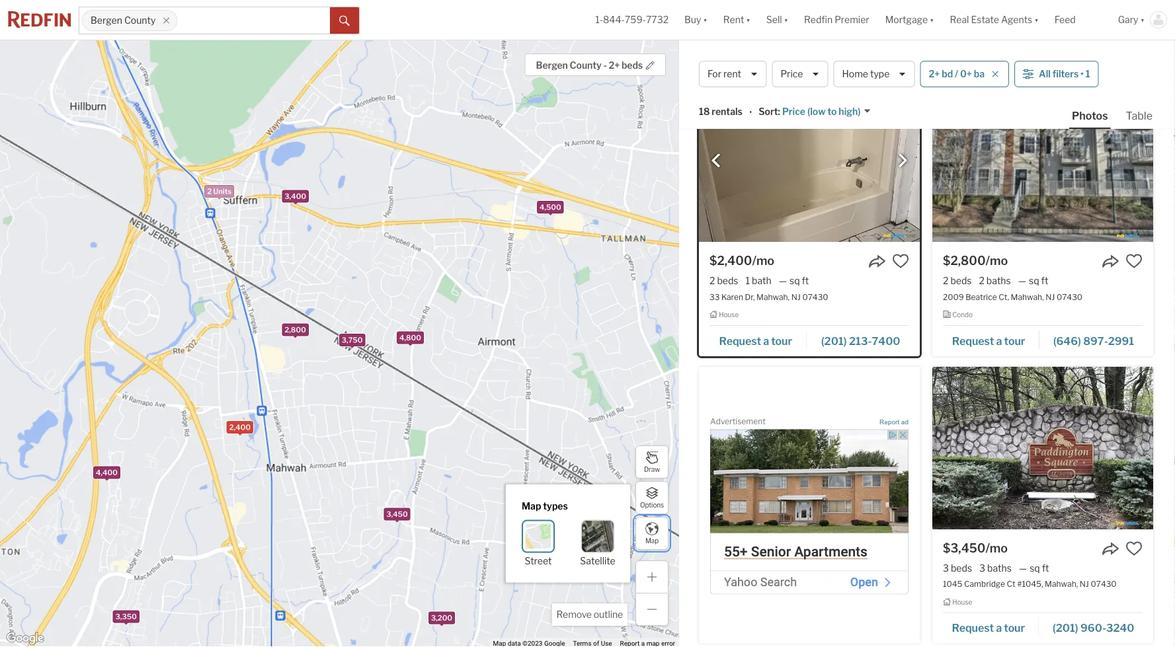Task type: vqa. For each thing, say whether or not it's contained in the screenshot.
3 for 3 baths
yes



Task type: describe. For each thing, give the bounding box(es) containing it.
— for $2,800 /mo
[[1019, 275, 1027, 286]]

(646)
[[1054, 335, 1081, 347]]

sort
[[759, 106, 778, 117]]

favorite button image for $3,450 /mo
[[1126, 540, 1143, 557]]

33 karen dr, mahwah, nj 07430
[[710, 292, 829, 302]]

redfin premier button
[[796, 0, 878, 40]]

(low
[[808, 106, 826, 117]]

(201) 960-3240 link
[[1039, 616, 1143, 639]]

outline
[[594, 610, 623, 621]]

3,750
[[342, 336, 363, 345]]

33
[[710, 292, 720, 302]]

request a tour for $3,450
[[952, 622, 1025, 635]]

1 bath
[[746, 275, 772, 286]]

request a tour button for $3,450
[[943, 618, 1039, 637]]

beds for $3,450
[[951, 563, 972, 574]]

all filters • 1 button
[[1015, 61, 1099, 87]]

bergen for bergen county - 2+ beds
[[536, 60, 568, 71]]

3,400
[[285, 192, 306, 201]]

gary ▾
[[1118, 14, 1145, 25]]

1 vertical spatial 1
[[746, 275, 750, 286]]

beds for $2,400
[[717, 275, 739, 286]]

table
[[1126, 109, 1153, 122]]

map types
[[522, 501, 568, 512]]

mahwah, for $2,400 /mo
[[757, 292, 790, 302]]

gary
[[1118, 14, 1139, 25]]

759-
[[625, 14, 646, 25]]

price for price (low to high)
[[782, 106, 806, 117]]

1-
[[595, 14, 603, 25]]

sell ▾
[[767, 14, 789, 25]]

18
[[699, 106, 710, 117]]

rent ▾ button
[[724, 0, 751, 40]]

bd
[[942, 68, 953, 80]]

estate
[[971, 14, 999, 25]]

draw button
[[636, 446, 669, 479]]

photo of 1045 cambridge ct #1045, mahwah, nj 07430 image
[[933, 367, 1154, 530]]

buy
[[685, 14, 701, 25]]

nj for $2,400 /mo
[[792, 292, 801, 302]]

county for bergen county - 2+ beds
[[570, 60, 602, 71]]

$3,450 /mo
[[943, 541, 1008, 555]]

ft for $2,800 /mo
[[1042, 275, 1049, 286]]

redfin
[[804, 14, 833, 25]]

mortgage ▾ button
[[878, 0, 942, 40]]

— sq ft for $3,450 /mo
[[1019, 563, 1049, 574]]

tour for $3,450 /mo
[[1004, 622, 1025, 635]]

report ad
[[880, 419, 909, 426]]

report
[[880, 419, 900, 426]]

(646) 897-2991
[[1054, 335, 1135, 347]]

apartments
[[807, 53, 891, 71]]

report ad button
[[880, 419, 909, 429]]

redfin premier
[[804, 14, 870, 25]]

(201) 213-7400
[[821, 335, 901, 347]]

/mo for $2,400
[[752, 253, 775, 268]]

buy ▾ button
[[685, 0, 708, 40]]

tour for $2,400 /mo
[[772, 335, 792, 347]]

for rent
[[708, 68, 742, 80]]

3 beds
[[943, 563, 972, 574]]

ft for $2,400 /mo
[[802, 275, 809, 286]]

sort :
[[759, 106, 781, 117]]

$3,450
[[943, 541, 986, 555]]

3 baths
[[980, 563, 1012, 574]]

baths for $2,800 /mo
[[987, 275, 1011, 286]]

ft for $3,450 /mo
[[1042, 563, 1049, 574]]

price button
[[772, 61, 829, 87]]

google image
[[3, 630, 47, 648]]

4,800
[[400, 334, 421, 342]]

844-
[[603, 14, 625, 25]]

all
[[1039, 68, 1051, 80]]

07430 for $2,800 /mo
[[1057, 292, 1083, 302]]

dr,
[[745, 292, 755, 302]]

— for $2,400 /mo
[[779, 275, 787, 286]]

house for $2,400
[[719, 311, 739, 319]]

next button image
[[896, 154, 910, 168]]

mortgage ▾ button
[[886, 0, 934, 40]]

request a tour for $2,400
[[719, 335, 792, 347]]

submit search image
[[339, 16, 350, 26]]

a for $2,400 /mo
[[764, 335, 769, 347]]

price for price
[[781, 68, 803, 80]]

3,200
[[431, 614, 453, 623]]

sq for $2,800 /mo
[[1029, 275, 1040, 286]]

satellite button
[[580, 520, 616, 567]]

2 up beatrice
[[979, 275, 985, 286]]

bergen for bergen county
[[91, 15, 122, 26]]

remove outline button
[[552, 604, 628, 626]]

(201) 213-7400 link
[[807, 329, 910, 351]]

18 rentals •
[[699, 106, 752, 118]]

/mo for $3,450
[[986, 541, 1008, 555]]

photos
[[1072, 109, 1108, 122]]

2+ inside bergen county - 2+ beds button
[[609, 60, 620, 71]]

county for bergen county
[[124, 15, 156, 26]]

options
[[640, 502, 664, 510]]

(646) 897-2991 link
[[1040, 329, 1143, 351]]

2 up 2009
[[943, 275, 949, 286]]

beds inside button
[[622, 60, 643, 71]]

3,450
[[387, 510, 408, 519]]

mahwah, for $2,800 /mo
[[1011, 292, 1044, 302]]

#1045,
[[1018, 580, 1044, 589]]

price (low to high)
[[782, 106, 861, 117]]

map button
[[636, 517, 669, 550]]

(201) 960-3240
[[1053, 622, 1135, 635]]

ad region
[[710, 430, 909, 595]]

sell ▾ button
[[767, 0, 789, 40]]

request for $2,800
[[952, 335, 994, 347]]

request a tour button for $2,800
[[943, 330, 1040, 350]]

2+ inside 2+ bd / 0+ ba button
[[929, 68, 940, 80]]

2 beds for $2,800 /mo
[[943, 275, 972, 286]]

condo
[[953, 311, 973, 319]]

sell
[[767, 14, 782, 25]]

bergen county - 2+ beds button
[[525, 54, 666, 76]]

remove outline
[[557, 610, 623, 621]]

cambridge
[[965, 580, 1005, 589]]

sell ▾ button
[[759, 0, 796, 40]]

all filters • 1
[[1039, 68, 1091, 80]]

(201) for $3,450 /mo
[[1053, 622, 1079, 635]]

street button
[[522, 520, 555, 567]]

options button
[[636, 482, 669, 515]]

types
[[543, 501, 568, 512]]

karen
[[722, 292, 744, 302]]

table button
[[1124, 108, 1156, 128]]

960-
[[1081, 622, 1107, 635]]

beds for $2,800
[[951, 275, 972, 286]]

3,350
[[116, 613, 137, 621]]

$2,800
[[943, 253, 986, 268]]

2 beds for $2,400 /mo
[[710, 275, 739, 286]]

sq for $2,400 /mo
[[790, 275, 800, 286]]

favorite button checkbox for $3,450 /mo
[[1126, 540, 1143, 557]]

request for $2,400
[[719, 335, 761, 347]]

2 units
[[207, 187, 232, 196]]



Task type: locate. For each thing, give the bounding box(es) containing it.
beds
[[622, 60, 643, 71], [717, 275, 739, 286], [951, 275, 972, 286], [951, 563, 972, 574]]

beds up 2009
[[951, 275, 972, 286]]

2 favorite button checkbox from the top
[[1126, 540, 1143, 557]]

map region
[[0, 0, 686, 648]]

— up "2009 beatrice ct, mahwah, nj 07430"
[[1019, 275, 1027, 286]]

dialog containing map types
[[506, 485, 630, 583]]

(201) left 213-
[[821, 335, 847, 347]]

draw
[[644, 466, 660, 474]]

map left types
[[522, 501, 541, 512]]

▾ right buy
[[703, 14, 708, 25]]

0 vertical spatial •
[[1081, 68, 1084, 80]]

bergen left 'remove bergen county' image
[[91, 15, 122, 26]]

0 horizontal spatial nj
[[792, 292, 801, 302]]

beds up the karen
[[717, 275, 739, 286]]

2,400
[[229, 423, 251, 432]]

0 horizontal spatial map
[[522, 501, 541, 512]]

07430 up the (646)
[[1057, 292, 1083, 302]]

— up 1045 cambridge ct #1045, mahwah, nj 07430
[[1019, 563, 1027, 574]]

agents
[[1001, 14, 1033, 25]]

2 inside map region
[[207, 187, 212, 196]]

0 vertical spatial map
[[522, 501, 541, 512]]

2+ right -
[[609, 60, 620, 71]]

▾ right the sell
[[784, 14, 789, 25]]

rent left /
[[917, 53, 950, 71]]

beds right -
[[622, 60, 643, 71]]

1 vertical spatial map
[[646, 537, 659, 545]]

price inside 'button'
[[782, 106, 806, 117]]

1 vertical spatial •
[[749, 107, 752, 118]]

▾ left the sell
[[746, 14, 751, 25]]

1 3 from the left
[[943, 563, 949, 574]]

real
[[950, 14, 969, 25]]

1 horizontal spatial 07430
[[1057, 292, 1083, 302]]

dialog
[[506, 485, 630, 583]]

None search field
[[178, 7, 330, 34]]

county inside button
[[570, 60, 602, 71]]

map for map
[[646, 537, 659, 545]]

remove bergen county image
[[162, 17, 170, 24]]

baths for $3,450 /mo
[[988, 563, 1012, 574]]

request down the karen
[[719, 335, 761, 347]]

price
[[781, 68, 803, 80], [782, 106, 806, 117]]

advertisement
[[710, 417, 766, 426]]

/mo for $2,800
[[986, 253, 1008, 268]]

▾ right gary
[[1141, 14, 1145, 25]]

a down 33 karen dr, mahwah, nj 07430
[[764, 335, 769, 347]]

1 horizontal spatial rent
[[917, 53, 950, 71]]

feed
[[1055, 14, 1076, 25]]

nj right ct,
[[1046, 292, 1055, 302]]

for rent button
[[699, 61, 767, 87]]

0 horizontal spatial rent
[[724, 14, 744, 25]]

request down 'cambridge'
[[952, 622, 994, 635]]

/mo up bath
[[752, 253, 775, 268]]

home type
[[842, 68, 890, 80]]

favorite button image for $2,800 /mo
[[1126, 253, 1143, 270]]

house down the 1045
[[953, 599, 973, 607]]

(201)
[[821, 335, 847, 347], [1053, 622, 1079, 635]]

real estate agents ▾
[[950, 14, 1039, 25]]

1 vertical spatial price
[[782, 106, 806, 117]]

07430 up (201) 213-7400 link
[[803, 292, 829, 302]]

buy ▾
[[685, 14, 708, 25]]

satellite
[[580, 556, 616, 567]]

— sq ft up 33 karen dr, mahwah, nj 07430
[[779, 275, 809, 286]]

photos button
[[1070, 108, 1124, 129]]

filters
[[1053, 68, 1079, 80]]

real estate agents ▾ link
[[950, 0, 1039, 40]]

2+ bd / 0+ ba
[[929, 68, 985, 80]]

1
[[1086, 68, 1091, 80], [746, 275, 750, 286]]

2 horizontal spatial 07430
[[1091, 580, 1117, 589]]

1 favorite button checkbox from the top
[[1126, 253, 1143, 270]]

0 horizontal spatial house
[[719, 311, 739, 319]]

2991
[[1108, 335, 1135, 347]]

2 left the units on the left of the page
[[207, 187, 212, 196]]

favorite button checkbox for $2,800 /mo
[[1126, 253, 1143, 270]]

street
[[525, 556, 552, 567]]

county for bergen county apartments for rent
[[753, 53, 804, 71]]

4,400
[[96, 469, 118, 477]]

home type button
[[834, 61, 915, 87]]

•
[[1081, 68, 1084, 80], [749, 107, 752, 118]]

1 vertical spatial house
[[953, 599, 973, 607]]

request a tour for $2,800
[[952, 335, 1025, 347]]

ft up #1045,
[[1042, 563, 1049, 574]]

a for $2,800 /mo
[[997, 335, 1002, 347]]

nj up (201) 960-3240 link
[[1080, 580, 1089, 589]]

4,500
[[540, 203, 561, 212]]

mahwah,
[[757, 292, 790, 302], [1011, 292, 1044, 302], [1045, 580, 1078, 589]]

map down options
[[646, 537, 659, 545]]

bergen left -
[[536, 60, 568, 71]]

1 vertical spatial rent
[[917, 53, 950, 71]]

1 vertical spatial baths
[[988, 563, 1012, 574]]

a for $3,450 /mo
[[996, 622, 1002, 635]]

request a tour button down condo
[[943, 330, 1040, 350]]

1-844-759-7732
[[595, 14, 669, 25]]

favorite button checkbox
[[1126, 253, 1143, 270], [1126, 540, 1143, 557]]

request a tour button down dr, on the top right of the page
[[710, 330, 807, 350]]

1 ▾ from the left
[[703, 14, 708, 25]]

2 up 33
[[710, 275, 715, 286]]

favorite button image for $2,400 /mo
[[892, 253, 910, 270]]

2 ▾ from the left
[[746, 14, 751, 25]]

3 up 'cambridge'
[[980, 563, 986, 574]]

sq up #1045,
[[1030, 563, 1040, 574]]

— for $3,450 /mo
[[1019, 563, 1027, 574]]

tour down ct
[[1004, 622, 1025, 635]]

▾ for gary ▾
[[1141, 14, 1145, 25]]

a down ct,
[[997, 335, 1002, 347]]

ft up 33 karen dr, mahwah, nj 07430
[[802, 275, 809, 286]]

2 beds up 2009
[[943, 275, 972, 286]]

7400
[[872, 335, 901, 347]]

0 horizontal spatial (201)
[[821, 335, 847, 347]]

2 horizontal spatial county
[[753, 53, 804, 71]]

map for map types
[[522, 501, 541, 512]]

— sq ft up "2009 beatrice ct, mahwah, nj 07430"
[[1019, 275, 1049, 286]]

units
[[213, 187, 232, 196]]

• for 18 rentals •
[[749, 107, 752, 118]]

3240
[[1107, 622, 1135, 635]]

request a tour down condo
[[952, 335, 1025, 347]]

baths
[[987, 275, 1011, 286], [988, 563, 1012, 574]]

(201) inside (201) 960-3240 link
[[1053, 622, 1079, 635]]

0 horizontal spatial mahwah,
[[757, 292, 790, 302]]

(201) for $2,400 /mo
[[821, 335, 847, 347]]

1045
[[943, 580, 963, 589]]

1 right filters
[[1086, 68, 1091, 80]]

7732
[[646, 14, 669, 25]]

0 horizontal spatial 3
[[943, 563, 949, 574]]

1045 cambridge ct #1045, mahwah, nj 07430
[[943, 580, 1117, 589]]

rent ▾ button
[[716, 0, 759, 40]]

house for $3,450
[[953, 599, 973, 607]]

nj
[[792, 292, 801, 302], [1046, 292, 1055, 302], [1080, 580, 1089, 589]]

1 vertical spatial favorite button checkbox
[[1126, 540, 1143, 557]]

2 beds up the karen
[[710, 275, 739, 286]]

0 horizontal spatial 2+
[[609, 60, 620, 71]]

• inside 18 rentals •
[[749, 107, 752, 118]]

bergen inside button
[[536, 60, 568, 71]]

• for all filters • 1
[[1081, 68, 1084, 80]]

rentals
[[712, 106, 743, 117]]

1 horizontal spatial 2+
[[929, 68, 940, 80]]

rent
[[724, 14, 744, 25], [917, 53, 950, 71]]

1 inside button
[[1086, 68, 1091, 80]]

bergen for bergen county apartments for rent
[[699, 53, 750, 71]]

3 for 3 beds
[[943, 563, 949, 574]]

a
[[764, 335, 769, 347], [997, 335, 1002, 347], [996, 622, 1002, 635]]

photo of 2009 beatrice ct, mahwah, nj 07430 image
[[933, 79, 1154, 242]]

nj right dr, on the top right of the page
[[792, 292, 801, 302]]

1 horizontal spatial mahwah,
[[1011, 292, 1044, 302]]

bergen down rent ▾ dropdown button
[[699, 53, 750, 71]]

nj for $2,800 /mo
[[1046, 292, 1055, 302]]

3 for 3 baths
[[980, 563, 986, 574]]

2+ left bd at right
[[929, 68, 940, 80]]

tour for $2,800 /mo
[[1005, 335, 1025, 347]]

0 vertical spatial 1
[[1086, 68, 1091, 80]]

—
[[779, 275, 787, 286], [1019, 275, 1027, 286], [1019, 563, 1027, 574]]

request a tour button down 'cambridge'
[[943, 618, 1039, 637]]

$2,400
[[710, 253, 752, 268]]

rent right 'buy ▾'
[[724, 14, 744, 25]]

▾ for sell ▾
[[784, 14, 789, 25]]

map inside button
[[646, 537, 659, 545]]

0 vertical spatial price
[[781, 68, 803, 80]]

• left sort
[[749, 107, 752, 118]]

beatrice
[[966, 292, 997, 302]]

— sq ft up #1045,
[[1019, 563, 1049, 574]]

tour down "2009 beatrice ct, mahwah, nj 07430"
[[1005, 335, 1025, 347]]

2 horizontal spatial mahwah,
[[1045, 580, 1078, 589]]

1 horizontal spatial (201)
[[1053, 622, 1079, 635]]

1 left bath
[[746, 275, 750, 286]]

1 horizontal spatial nj
[[1046, 292, 1055, 302]]

0 horizontal spatial 07430
[[803, 292, 829, 302]]

1 2 beds from the left
[[710, 275, 739, 286]]

buy ▾ button
[[677, 0, 716, 40]]

0 horizontal spatial bergen
[[91, 15, 122, 26]]

mahwah, down bath
[[757, 292, 790, 302]]

high)
[[839, 106, 861, 117]]

1 horizontal spatial •
[[1081, 68, 1084, 80]]

• right filters
[[1081, 68, 1084, 80]]

/mo up 2 baths
[[986, 253, 1008, 268]]

4 ▾ from the left
[[930, 14, 934, 25]]

for
[[708, 68, 722, 80]]

2 horizontal spatial bergen
[[699, 53, 750, 71]]

beds up the 1045
[[951, 563, 972, 574]]

5 ▾ from the left
[[1035, 14, 1039, 25]]

favorite button checkbox
[[892, 253, 910, 270]]

tour down 33 karen dr, mahwah, nj 07430
[[772, 335, 792, 347]]

0 vertical spatial favorite button checkbox
[[1126, 253, 1143, 270]]

▾ for mortgage ▾
[[930, 14, 934, 25]]

6 ▾ from the left
[[1141, 14, 1145, 25]]

request a tour down dr, on the top right of the page
[[719, 335, 792, 347]]

-
[[604, 60, 607, 71]]

1 horizontal spatial 2 beds
[[943, 275, 972, 286]]

1 horizontal spatial county
[[570, 60, 602, 71]]

previous button image
[[710, 154, 723, 168]]

2 beds
[[710, 275, 739, 286], [943, 275, 972, 286]]

1 vertical spatial (201)
[[1053, 622, 1079, 635]]

mahwah, right ct,
[[1011, 292, 1044, 302]]

1 horizontal spatial 1
[[1086, 68, 1091, 80]]

/mo up 3 baths
[[986, 541, 1008, 555]]

map
[[522, 501, 541, 512], [646, 537, 659, 545]]

0 horizontal spatial 1
[[746, 275, 750, 286]]

07430
[[803, 292, 829, 302], [1057, 292, 1083, 302], [1091, 580, 1117, 589]]

a down 'cambridge'
[[996, 622, 1002, 635]]

baths up ct
[[988, 563, 1012, 574]]

sq up "2009 beatrice ct, mahwah, nj 07430"
[[1029, 275, 1040, 286]]

0 horizontal spatial county
[[124, 15, 156, 26]]

0 horizontal spatial •
[[749, 107, 752, 118]]

premier
[[835, 14, 870, 25]]

3 up the 1045
[[943, 563, 949, 574]]

mortgage
[[886, 14, 928, 25]]

— sq ft for $2,400 /mo
[[779, 275, 809, 286]]

for
[[894, 53, 914, 71]]

1 horizontal spatial house
[[953, 599, 973, 607]]

0 vertical spatial rent
[[724, 14, 744, 25]]

ft up "2009 beatrice ct, mahwah, nj 07430"
[[1042, 275, 1049, 286]]

2 2 beds from the left
[[943, 275, 972, 286]]

▾ for buy ▾
[[703, 14, 708, 25]]

mortgage ▾
[[886, 14, 934, 25]]

1 horizontal spatial map
[[646, 537, 659, 545]]

• inside button
[[1081, 68, 1084, 80]]

request a tour button for $2,400
[[710, 330, 807, 350]]

sq for $3,450 /mo
[[1030, 563, 1040, 574]]

remove 2+ bd / 0+ ba image
[[992, 70, 1000, 78]]

home
[[842, 68, 869, 80]]

▾ right agents
[[1035, 14, 1039, 25]]

request a tour down 'cambridge'
[[952, 622, 1025, 635]]

mahwah, right #1045,
[[1045, 580, 1078, 589]]

— sq ft for $2,800 /mo
[[1019, 275, 1049, 286]]

3 ▾ from the left
[[784, 14, 789, 25]]

(201) left 960-
[[1053, 622, 1079, 635]]

0 vertical spatial baths
[[987, 275, 1011, 286]]

07430 for $2,400 /mo
[[803, 292, 829, 302]]

1 horizontal spatial 3
[[980, 563, 986, 574]]

:
[[778, 106, 781, 117]]

/
[[955, 68, 959, 80]]

2 3 from the left
[[980, 563, 986, 574]]

county left 'remove bergen county' image
[[124, 15, 156, 26]]

— right bath
[[779, 275, 787, 286]]

favorite button image
[[892, 253, 910, 270], [1126, 253, 1143, 270], [1126, 540, 1143, 557]]

price inside button
[[781, 68, 803, 80]]

baths up ct,
[[987, 275, 1011, 286]]

rent inside dropdown button
[[724, 14, 744, 25]]

0 vertical spatial (201)
[[821, 335, 847, 347]]

feed button
[[1047, 0, 1110, 40]]

07430 up (201) 960-3240 link
[[1091, 580, 1117, 589]]

request for $3,450
[[952, 622, 994, 635]]

0 horizontal spatial 2 beds
[[710, 275, 739, 286]]

photo of 33 karen dr, mahwah, nj 07430 image
[[699, 79, 920, 242]]

1 horizontal spatial bergen
[[536, 60, 568, 71]]

sq up 33 karen dr, mahwah, nj 07430
[[790, 275, 800, 286]]

real estate agents ▾ button
[[942, 0, 1047, 40]]

to
[[828, 106, 837, 117]]

house down the karen
[[719, 311, 739, 319]]

ct,
[[999, 292, 1009, 302]]

(201) inside (201) 213-7400 link
[[821, 335, 847, 347]]

▾ for rent ▾
[[746, 14, 751, 25]]

bergen county
[[91, 15, 156, 26]]

▾ right mortgage
[[930, 14, 934, 25]]

2+
[[609, 60, 620, 71], [929, 68, 940, 80]]

2 horizontal spatial nj
[[1080, 580, 1089, 589]]

county down sell ▾ dropdown button
[[753, 53, 804, 71]]

county left -
[[570, 60, 602, 71]]

rent ▾
[[724, 14, 751, 25]]

0 vertical spatial house
[[719, 311, 739, 319]]

2009 beatrice ct, mahwah, nj 07430
[[943, 292, 1083, 302]]

ad
[[902, 419, 909, 426]]

request down condo
[[952, 335, 994, 347]]



